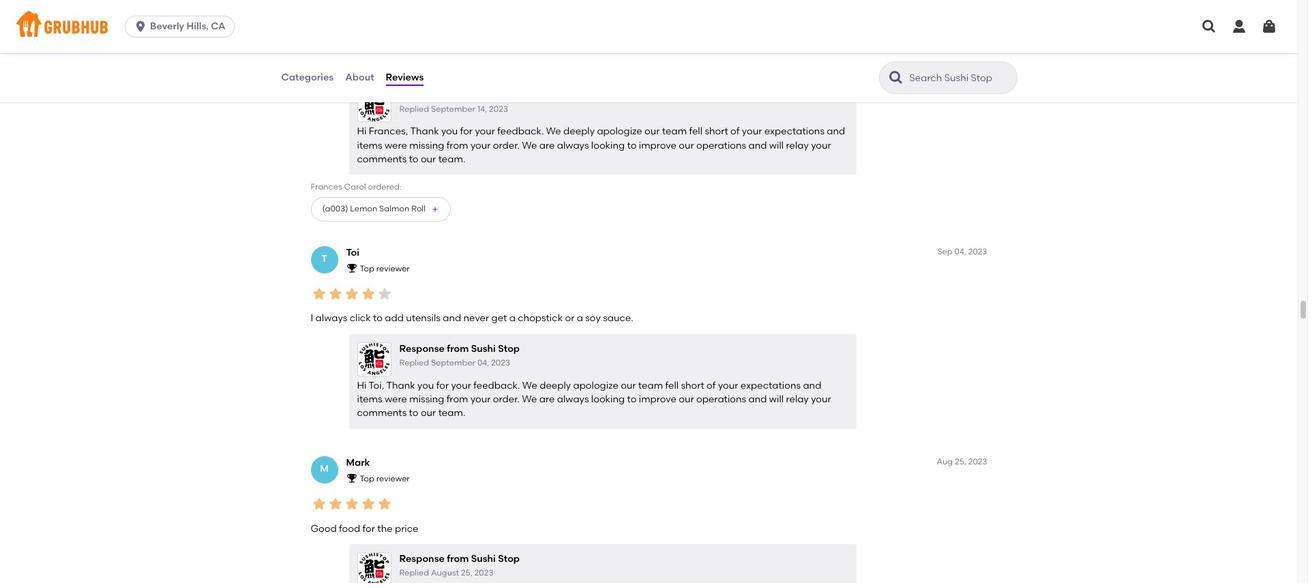 Task type: locate. For each thing, give the bounding box(es) containing it.
1 vertical spatial of
[[707, 380, 716, 391]]

2 replied from the top
[[399, 358, 429, 368]]

response down reviews
[[399, 89, 445, 101]]

you down response from sushi stop replied september 14, 2023
[[441, 126, 458, 137]]

thank inside hi toi, thank you for your feedback.  we deeply apologize our team fell short of your expectations and items were missing from your order.  we are always looking to improve our operations and will relay your comments to our team.
[[386, 380, 415, 391]]

response inside response from sushi stop replied september 04, 2023
[[399, 343, 445, 355]]

feedback. down response from sushi stop replied september 14, 2023
[[498, 126, 544, 137]]

comments down toi, at the left bottom of page
[[357, 408, 407, 419]]

1 september from the top
[[431, 104, 476, 114]]

order. inside 'hi frances, thank you for your feedback.  we deeply apologize our team fell short of your expectations and items were missing from your order.  we are always looking to improve our operations and will relay your comments to our team.'
[[493, 140, 520, 151]]

improve
[[639, 140, 677, 151], [639, 394, 677, 405]]

stop for add
[[498, 343, 520, 355]]

0 vertical spatial always
[[557, 140, 589, 151]]

1 a from the left
[[509, 313, 516, 324]]

from down 'i always click to add utensils and never get a chopstick or a soy sauce.'
[[447, 343, 469, 355]]

a right or
[[577, 313, 583, 324]]

short inside 'hi frances, thank you for your feedback.  we deeply apologize our team fell short of your expectations and items were missing from your order.  we are always looking to improve our operations and will relay your comments to our team.'
[[705, 126, 728, 137]]

1 sushi from the top
[[471, 89, 496, 101]]

top reviewer up click
[[360, 264, 410, 274]]

response
[[399, 89, 445, 101], [399, 343, 445, 355], [399, 553, 445, 565]]

replied inside response from sushi stop replied september 14, 2023
[[399, 104, 429, 114]]

items inside hi toi, thank you for your feedback.  we deeply apologize our team fell short of your expectations and items were missing from your order.  we are always looking to improve our operations and will relay your comments to our team.
[[357, 394, 382, 405]]

0 horizontal spatial svg image
[[134, 20, 147, 33]]

25, right august
[[461, 568, 473, 578]]

missing down response from sushi stop replied september 14, 2023
[[410, 140, 444, 151]]

reviewer for mark
[[376, 474, 410, 484]]

always inside hi toi, thank you for your feedback.  we deeply apologize our team fell short of your expectations and items were missing from your order.  we are always looking to improve our operations and will relay your comments to our team.
[[557, 394, 589, 405]]

0 vertical spatial expectations
[[765, 126, 825, 137]]

top reviewer for mark
[[360, 474, 410, 484]]

a right 'get'
[[509, 313, 516, 324]]

fell inside 'hi frances, thank you for your feedback.  we deeply apologize our team fell short of your expectations and items were missing from your order.  we are always looking to improve our operations and will relay your comments to our team.'
[[689, 126, 703, 137]]

1 vertical spatial hi
[[357, 380, 367, 391]]

1 top reviewer from the top
[[360, 264, 410, 274]]

2 vertical spatial always
[[557, 394, 589, 405]]

trophy icon image down toi
[[346, 263, 357, 273]]

1 vertical spatial expectations
[[741, 380, 801, 391]]

items for toi,
[[357, 394, 382, 405]]

(a003)
[[322, 204, 348, 214]]

2 top from the top
[[360, 474, 374, 484]]

our
[[645, 126, 660, 137], [679, 140, 694, 151], [421, 153, 436, 165], [621, 380, 636, 391], [679, 394, 694, 405], [421, 408, 436, 419]]

september left 14,
[[431, 104, 476, 114]]

2 vertical spatial sushi
[[471, 553, 496, 565]]

deeply inside hi toi, thank you for your feedback.  we deeply apologize our team fell short of your expectations and items were missing from your order.  we are always looking to improve our operations and will relay your comments to our team.
[[540, 380, 571, 391]]

0 horizontal spatial fell
[[666, 380, 679, 391]]

0 vertical spatial improve
[[639, 140, 677, 151]]

1 trophy icon image from the top
[[346, 263, 357, 273]]

frances carol ordered:
[[311, 182, 402, 192]]

2 comments from the top
[[357, 408, 407, 419]]

will inside 'hi frances, thank you for your feedback.  we deeply apologize our team fell short of your expectations and items were missing from your order.  we are always looking to improve our operations and will relay your comments to our team.'
[[770, 140, 784, 151]]

1 vertical spatial top reviewer
[[360, 474, 410, 484]]

1 vertical spatial team
[[639, 380, 663, 391]]

from inside response from sushi stop replied august 25, 2023
[[447, 553, 469, 565]]

reviewer up utensils
[[376, 264, 410, 274]]

operations for hi toi, thank you for your feedback.  we deeply apologize our team fell short of your expectations and items were missing from your order.  we are always looking to improve our operations and will relay your comments to our team.
[[697, 394, 747, 405]]

from
[[447, 89, 469, 101], [447, 140, 468, 151], [447, 343, 469, 355], [447, 394, 468, 405], [447, 553, 469, 565]]

are
[[539, 140, 555, 151], [539, 394, 555, 405]]

1 vertical spatial sushi
[[471, 343, 496, 355]]

2 are from the top
[[539, 394, 555, 405]]

from up august
[[447, 553, 469, 565]]

team inside hi toi, thank you for your feedback.  we deeply apologize our team fell short of your expectations and items were missing from your order.  we are always looking to improve our operations and will relay your comments to our team.
[[639, 380, 663, 391]]

0 vertical spatial order.
[[493, 140, 520, 151]]

hi for hi toi, thank you for your feedback.  we deeply apologize our team fell short of your expectations and items were missing from your order.  we are always looking to improve our operations and will relay your comments to our team.
[[357, 380, 367, 391]]

1 vertical spatial missing
[[410, 394, 444, 405]]

for
[[460, 126, 473, 137], [436, 380, 449, 391], [363, 523, 375, 535]]

you for frances,
[[441, 126, 458, 137]]

replied down utensils
[[399, 358, 429, 368]]

1 comments from the top
[[357, 153, 407, 165]]

you for toi,
[[418, 380, 434, 391]]

1 response from the top
[[399, 89, 445, 101]]

team for i always click to add utensils and never get a chopstick or a soy sauce.
[[639, 380, 663, 391]]

main navigation navigation
[[0, 0, 1298, 53]]

relay inside hi toi, thank you for your feedback.  we deeply apologize our team fell short of your expectations and items were missing from your order.  we are always looking to improve our operations and will relay your comments to our team.
[[786, 394, 809, 405]]

thank inside 'hi frances, thank you for your feedback.  we deeply apologize our team fell short of your expectations and items were missing from your order.  we are always looking to improve our operations and will relay your comments to our team.'
[[410, 126, 439, 137]]

replied
[[399, 104, 429, 114], [399, 358, 429, 368], [399, 568, 429, 578]]

1 vertical spatial september
[[431, 358, 476, 368]]

1 horizontal spatial 25,
[[955, 457, 967, 466]]

0 vertical spatial comments
[[357, 153, 407, 165]]

always
[[557, 140, 589, 151], [316, 313, 348, 324], [557, 394, 589, 405]]

0 horizontal spatial 04,
[[478, 358, 489, 368]]

1 vertical spatial stop
[[498, 343, 520, 355]]

to
[[627, 140, 637, 151], [409, 153, 419, 165], [373, 313, 383, 324], [627, 394, 637, 405], [409, 408, 419, 419]]

for for toi,
[[436, 380, 449, 391]]

1 are from the top
[[539, 140, 555, 151]]

response down utensils
[[399, 343, 445, 355]]

operations inside 'hi frances, thank you for your feedback.  we deeply apologize our team fell short of your expectations and items were missing from your order.  we are always looking to improve our operations and will relay your comments to our team.'
[[697, 140, 747, 151]]

plus icon image
[[431, 205, 439, 213]]

0 vertical spatial reviewer
[[376, 264, 410, 274]]

apologize inside 'hi frances, thank you for your feedback.  we deeply apologize our team fell short of your expectations and items were missing from your order.  we are always looking to improve our operations and will relay your comments to our team.'
[[597, 126, 643, 137]]

improve inside 'hi frances, thank you for your feedback.  we deeply apologize our team fell short of your expectations and items were missing from your order.  we are always looking to improve our operations and will relay your comments to our team.'
[[639, 140, 677, 151]]

team. down response from sushi stop replied september 04, 2023
[[438, 408, 466, 419]]

2023 right august
[[475, 568, 494, 578]]

top down mark
[[360, 474, 374, 484]]

stop for wasabi
[[498, 89, 520, 101]]

1 vertical spatial trophy icon image
[[346, 473, 357, 484]]

top
[[360, 264, 374, 274], [360, 474, 374, 484]]

1 vertical spatial reviewer
[[376, 474, 410, 484]]

0 vertical spatial you
[[441, 126, 458, 137]]

add
[[340, 59, 359, 70], [385, 313, 404, 324]]

2023 inside response from sushi stop replied august 25, 2023
[[475, 568, 494, 578]]

1 vertical spatial items
[[357, 394, 382, 405]]

1 vertical spatial operations
[[697, 394, 747, 405]]

1 vertical spatial fell
[[666, 380, 679, 391]]

1 vertical spatial deeply
[[540, 380, 571, 391]]

team inside 'hi frances, thank you for your feedback.  we deeply apologize our team fell short of your expectations and items were missing from your order.  we are always looking to improve our operations and will relay your comments to our team.'
[[662, 126, 687, 137]]

0 vertical spatial were
[[385, 140, 407, 151]]

response from sushi stop replied august 25, 2023
[[399, 553, 520, 578]]

sushi for add
[[471, 343, 496, 355]]

1 top from the top
[[360, 264, 374, 274]]

1 relay from the top
[[786, 140, 809, 151]]

were inside hi toi, thank you for your feedback.  we deeply apologize our team fell short of your expectations and items were missing from your order.  we are always looking to improve our operations and will relay your comments to our team.
[[385, 394, 407, 405]]

2 vertical spatial sushi stop logo image
[[359, 554, 390, 583]]

hi left the frances, on the top left of page
[[357, 126, 367, 137]]

0 horizontal spatial short
[[681, 380, 705, 391]]

thank right toi, at the left bottom of page
[[386, 380, 415, 391]]

(a003) lemon salmon roll button
[[311, 197, 451, 221]]

2 missing from the top
[[410, 394, 444, 405]]

lemon
[[350, 204, 377, 214]]

comments inside 'hi frances, thank you for your feedback.  we deeply apologize our team fell short of your expectations and items were missing from your order.  we are always looking to improve our operations and will relay your comments to our team.'
[[357, 153, 407, 165]]

for for frances,
[[460, 126, 473, 137]]

august
[[431, 568, 459, 578]]

2 september from the top
[[431, 358, 476, 368]]

from down wasabi
[[447, 89, 469, 101]]

1 horizontal spatial a
[[577, 313, 583, 324]]

relay inside 'hi frances, thank you for your feedback.  we deeply apologize our team fell short of your expectations and items were missing from your order.  we are always looking to improve our operations and will relay your comments to our team.'
[[786, 140, 809, 151]]

1 vertical spatial team.
[[438, 408, 466, 419]]

1 vertical spatial improve
[[639, 394, 677, 405]]

0 horizontal spatial add
[[340, 59, 359, 70]]

team. for frances,
[[438, 153, 466, 165]]

from down response from sushi stop replied september 14, 2023
[[447, 140, 468, 151]]

2 reviewer from the top
[[376, 474, 410, 484]]

14,
[[478, 104, 487, 114]]

1 vertical spatial 25,
[[461, 568, 473, 578]]

items inside 'hi frances, thank you for your feedback.  we deeply apologize our team fell short of your expectations and items were missing from your order.  we are always looking to improve our operations and will relay your comments to our team.'
[[357, 140, 382, 151]]

0 vertical spatial relay
[[786, 140, 809, 151]]

svg image
[[1262, 18, 1278, 35], [134, 20, 147, 33]]

1 looking from the top
[[591, 140, 625, 151]]

frances,
[[369, 126, 408, 137]]

response up august
[[399, 553, 445, 565]]

fell inside hi toi, thank you for your feedback.  we deeply apologize our team fell short of your expectations and items were missing from your order.  we are always looking to improve our operations and will relay your comments to our team.
[[666, 380, 679, 391]]

september
[[431, 104, 476, 114], [431, 358, 476, 368]]

1 sushi stop logo image from the top
[[359, 89, 390, 121]]

a
[[509, 313, 516, 324], [577, 313, 583, 324]]

toi
[[346, 247, 360, 258]]

were
[[385, 140, 407, 151], [385, 394, 407, 405]]

0 vertical spatial replied
[[399, 104, 429, 114]]

stop inside response from sushi stop replied september 14, 2023
[[498, 89, 520, 101]]

0 vertical spatial looking
[[591, 140, 625, 151]]

wasabi
[[414, 59, 447, 70]]

september for add
[[431, 358, 476, 368]]

from inside response from sushi stop replied september 14, 2023
[[447, 89, 469, 101]]

order. inside hi toi, thank you for your feedback.  we deeply apologize our team fell short of your expectations and items were missing from your order.  we are always looking to improve our operations and will relay your comments to our team.
[[493, 394, 520, 405]]

you inside hi toi, thank you for your feedback.  we deeply apologize our team fell short of your expectations and items were missing from your order.  we are always looking to improve our operations and will relay your comments to our team.
[[418, 380, 434, 391]]

missing down response from sushi stop replied september 04, 2023
[[410, 394, 444, 405]]

looking
[[591, 140, 625, 151], [591, 394, 625, 405]]

improve for i always click to add utensils and never get a chopstick or a soy sauce.
[[639, 394, 677, 405]]

expectations
[[765, 126, 825, 137], [741, 380, 801, 391]]

0 vertical spatial thank
[[410, 126, 439, 137]]

svg image
[[1201, 18, 1218, 35], [1232, 18, 1248, 35]]

0 vertical spatial team
[[662, 126, 687, 137]]

trophy icon image for toi
[[346, 263, 357, 273]]

2 response from the top
[[399, 343, 445, 355]]

soy
[[586, 313, 601, 324]]

0 vertical spatial team.
[[438, 153, 466, 165]]

order. down response from sushi stop replied september 04, 2023
[[493, 394, 520, 405]]

1 team. from the top
[[438, 153, 466, 165]]

1 vertical spatial you
[[418, 380, 434, 391]]

1 order. from the top
[[493, 140, 520, 151]]

didn't add ginger and wasabi
[[311, 59, 447, 70]]

were inside 'hi frances, thank you for your feedback.  we deeply apologize our team fell short of your expectations and items were missing from your order.  we are always looking to improve our operations and will relay your comments to our team.'
[[385, 140, 407, 151]]

beverly
[[150, 20, 184, 32]]

frances
[[311, 182, 342, 192]]

svg image inside the "beverly hills, ca" button
[[134, 20, 147, 33]]

reviewer up the
[[376, 474, 410, 484]]

feedback. for wasabi
[[498, 126, 544, 137]]

order.
[[493, 140, 520, 151], [493, 394, 520, 405]]

sushi stop logo image up the frances, on the top left of page
[[359, 89, 390, 121]]

top right t on the left of the page
[[360, 264, 374, 274]]

0 horizontal spatial svg image
[[1201, 18, 1218, 35]]

from inside hi toi, thank you for your feedback.  we deeply apologize our team fell short of your expectations and items were missing from your order.  we are always looking to improve our operations and will relay your comments to our team.
[[447, 394, 468, 405]]

2023 for response from sushi stop replied september 04, 2023
[[491, 358, 510, 368]]

reviewer
[[376, 264, 410, 274], [376, 474, 410, 484]]

order. for toi,
[[493, 394, 520, 405]]

thank
[[410, 126, 439, 137], [386, 380, 415, 391]]

hi inside hi toi, thank you for your feedback.  we deeply apologize our team fell short of your expectations and items were missing from your order.  we are always looking to improve our operations and will relay your comments to our team.
[[357, 380, 367, 391]]

hi left toi, at the left bottom of page
[[357, 380, 367, 391]]

stop inside response from sushi stop replied september 04, 2023
[[498, 343, 520, 355]]

1 vertical spatial replied
[[399, 358, 429, 368]]

hi inside 'hi frances, thank you for your feedback.  we deeply apologize our team fell short of your expectations and items were missing from your order.  we are always looking to improve our operations and will relay your comments to our team.'
[[357, 126, 367, 137]]

expectations inside hi toi, thank you for your feedback.  we deeply apologize our team fell short of your expectations and items were missing from your order.  we are always looking to improve our operations and will relay your comments to our team.
[[741, 380, 801, 391]]

we
[[546, 126, 561, 137], [522, 140, 537, 151], [523, 380, 538, 391], [522, 394, 537, 405]]

1 vertical spatial thank
[[386, 380, 415, 391]]

1 reviewer from the top
[[376, 264, 410, 274]]

stop
[[498, 89, 520, 101], [498, 343, 520, 355], [498, 553, 520, 565]]

for inside 'hi frances, thank you for your feedback.  we deeply apologize our team fell short of your expectations and items were missing from your order.  we are always looking to improve our operations and will relay your comments to our team.'
[[460, 126, 473, 137]]

replied for toi,
[[399, 358, 429, 368]]

from inside response from sushi stop replied september 04, 2023
[[447, 343, 469, 355]]

carol
[[344, 182, 366, 192]]

2023 for response from sushi stop replied september 14, 2023
[[489, 104, 508, 114]]

ordered:
[[368, 182, 402, 192]]

apologize
[[597, 126, 643, 137], [573, 380, 619, 391]]

always inside 'hi frances, thank you for your feedback.  we deeply apologize our team fell short of your expectations and items were missing from your order.  we are always looking to improve our operations and will relay your comments to our team.'
[[557, 140, 589, 151]]

3 response from the top
[[399, 553, 445, 565]]

1 horizontal spatial short
[[705, 126, 728, 137]]

2 operations from the top
[[697, 394, 747, 405]]

0 vertical spatial items
[[357, 140, 382, 151]]

2 stop from the top
[[498, 343, 520, 355]]

sushi stop logo image for toi,
[[359, 343, 390, 375]]

expectations inside 'hi frances, thank you for your feedback.  we deeply apologize our team fell short of your expectations and items were missing from your order.  we are always looking to improve our operations and will relay your comments to our team.'
[[765, 126, 825, 137]]

1 vertical spatial short
[[681, 380, 705, 391]]

1 vertical spatial add
[[385, 313, 404, 324]]

you inside 'hi frances, thank you for your feedback.  we deeply apologize our team fell short of your expectations and items were missing from your order.  we are always looking to improve our operations and will relay your comments to our team.'
[[441, 126, 458, 137]]

2 items from the top
[[357, 394, 382, 405]]

2 sushi stop logo image from the top
[[359, 343, 390, 375]]

items down toi, at the left bottom of page
[[357, 394, 382, 405]]

deeply inside 'hi frances, thank you for your feedback.  we deeply apologize our team fell short of your expectations and items were missing from your order.  we are always looking to improve our operations and will relay your comments to our team.'
[[564, 126, 595, 137]]

0 vertical spatial sushi
[[471, 89, 496, 101]]

1 replied from the top
[[399, 104, 429, 114]]

hills,
[[187, 20, 209, 32]]

2023 inside response from sushi stop replied september 04, 2023
[[491, 358, 510, 368]]

1 vertical spatial sushi stop logo image
[[359, 343, 390, 375]]

25,
[[955, 457, 967, 466], [461, 568, 473, 578]]

0 horizontal spatial for
[[363, 523, 375, 535]]

top reviewer down mark
[[360, 474, 410, 484]]

feedback. inside hi toi, thank you for your feedback.  we deeply apologize our team fell short of your expectations and items were missing from your order.  we are always looking to improve our operations and will relay your comments to our team.
[[474, 380, 520, 391]]

your
[[475, 126, 495, 137], [742, 126, 762, 137], [471, 140, 491, 151], [811, 140, 831, 151], [451, 380, 471, 391], [718, 380, 738, 391], [471, 394, 491, 405], [811, 394, 831, 405]]

0 vertical spatial sushi stop logo image
[[359, 89, 390, 121]]

are inside 'hi frances, thank you for your feedback.  we deeply apologize our team fell short of your expectations and items were missing from your order.  we are always looking to improve our operations and will relay your comments to our team.'
[[539, 140, 555, 151]]

1 horizontal spatial for
[[436, 380, 449, 391]]

1 vertical spatial looking
[[591, 394, 625, 405]]

sushi stop logo image down good food for the price
[[359, 554, 390, 583]]

response for wasabi
[[399, 89, 445, 101]]

good
[[311, 523, 337, 535]]

2 hi from the top
[[357, 380, 367, 391]]

1 stop from the top
[[498, 89, 520, 101]]

0 vertical spatial september
[[431, 104, 476, 114]]

hi for hi frances, thank you for your feedback.  we deeply apologize our team fell short of your expectations and items were missing from your order.  we are always looking to improve our operations and will relay your comments to our team.
[[357, 126, 367, 137]]

price
[[395, 523, 419, 535]]

short for hi frances, thank you for your feedback.  we deeply apologize our team fell short of your expectations and items were missing from your order.  we are always looking to improve our operations and will relay your comments to our team.
[[705, 126, 728, 137]]

04, inside response from sushi stop replied september 04, 2023
[[478, 358, 489, 368]]

for down response from sushi stop replied september 04, 2023
[[436, 380, 449, 391]]

missing inside hi toi, thank you for your feedback.  we deeply apologize our team fell short of your expectations and items were missing from your order.  we are always looking to improve our operations and will relay your comments to our team.
[[410, 394, 444, 405]]

top for toi
[[360, 264, 374, 274]]

0 horizontal spatial of
[[707, 380, 716, 391]]

missing inside 'hi frances, thank you for your feedback.  we deeply apologize our team fell short of your expectations and items were missing from your order.  we are always looking to improve our operations and will relay your comments to our team.'
[[410, 140, 444, 151]]

relay for hi frances, thank you for your feedback.  we deeply apologize our team fell short of your expectations and items were missing from your order.  we are always looking to improve our operations and will relay your comments to our team.
[[786, 140, 809, 151]]

0 vertical spatial top
[[360, 264, 374, 274]]

2023 down 'get'
[[491, 358, 510, 368]]

relay
[[786, 140, 809, 151], [786, 394, 809, 405]]

you
[[441, 126, 458, 137], [418, 380, 434, 391]]

trophy icon image down mark
[[346, 473, 357, 484]]

0 vertical spatial for
[[460, 126, 473, 137]]

thank right the frances, on the top left of page
[[410, 126, 439, 137]]

were for toi,
[[385, 394, 407, 405]]

sushi inside response from sushi stop replied september 14, 2023
[[471, 89, 496, 101]]

ginger
[[361, 59, 391, 70]]

2 team. from the top
[[438, 408, 466, 419]]

3 sushi from the top
[[471, 553, 496, 565]]

for down response from sushi stop replied september 14, 2023
[[460, 126, 473, 137]]

0 vertical spatial deeply
[[564, 126, 595, 137]]

sushi
[[471, 89, 496, 101], [471, 343, 496, 355], [471, 553, 496, 565]]

sushi stop logo image up toi, at the left bottom of page
[[359, 343, 390, 375]]

2 improve from the top
[[639, 394, 677, 405]]

2023
[[489, 104, 508, 114], [969, 247, 988, 256], [491, 358, 510, 368], [969, 457, 988, 466], [475, 568, 494, 578]]

1 vertical spatial relay
[[786, 394, 809, 405]]

deeply
[[564, 126, 595, 137], [540, 380, 571, 391]]

feedback.
[[498, 126, 544, 137], [474, 380, 520, 391]]

1 were from the top
[[385, 140, 407, 151]]

0 vertical spatial stop
[[498, 89, 520, 101]]

2 order. from the top
[[493, 394, 520, 405]]

2 were from the top
[[385, 394, 407, 405]]

04, right sep
[[955, 247, 967, 256]]

apologize for didn't add ginger and wasabi
[[597, 126, 643, 137]]

sushi stop logo image for frances,
[[359, 89, 390, 121]]

order. down response from sushi stop replied september 14, 2023
[[493, 140, 520, 151]]

1 operations from the top
[[697, 140, 747, 151]]

add up about
[[340, 59, 359, 70]]

2 vertical spatial stop
[[498, 553, 520, 565]]

click
[[350, 313, 371, 324]]

team. inside hi toi, thank you for your feedback.  we deeply apologize our team fell short of your expectations and items were missing from your order.  we are always looking to improve our operations and will relay your comments to our team.
[[438, 408, 466, 419]]

response from sushi stop replied september 04, 2023
[[399, 343, 520, 368]]

items down the frances, on the top left of page
[[357, 140, 382, 151]]

are inside hi toi, thank you for your feedback.  we deeply apologize our team fell short of your expectations and items were missing from your order.  we are always looking to improve our operations and will relay your comments to our team.
[[539, 394, 555, 405]]

top reviewer
[[360, 264, 410, 274], [360, 474, 410, 484]]

september down 'i always click to add utensils and never get a chopstick or a soy sauce.'
[[431, 358, 476, 368]]

sushi inside response from sushi stop replied september 04, 2023
[[471, 343, 496, 355]]

0 horizontal spatial 25,
[[461, 568, 473, 578]]

1 hi from the top
[[357, 126, 367, 137]]

hi toi, thank you for your feedback.  we deeply apologize our team fell short of your expectations and items were missing from your order.  we are always looking to improve our operations and will relay your comments to our team.
[[357, 380, 831, 419]]

hi
[[357, 126, 367, 137], [357, 380, 367, 391]]

trophy icon image
[[346, 263, 357, 273], [346, 473, 357, 484]]

september inside response from sushi stop replied september 14, 2023
[[431, 104, 476, 114]]

september inside response from sushi stop replied september 04, 2023
[[431, 358, 476, 368]]

response inside response from sushi stop replied august 25, 2023
[[399, 553, 445, 565]]

short inside hi toi, thank you for your feedback.  we deeply apologize our team fell short of your expectations and items were missing from your order.  we are always looking to improve our operations and will relay your comments to our team.
[[681, 380, 705, 391]]

replied left august
[[399, 568, 429, 578]]

replied down reviews "button"
[[399, 104, 429, 114]]

1 vertical spatial response
[[399, 343, 445, 355]]

2 will from the top
[[770, 394, 784, 405]]

you down response from sushi stop replied september 04, 2023
[[418, 380, 434, 391]]

Search Sushi Stop search field
[[908, 72, 1013, 85]]

1 horizontal spatial you
[[441, 126, 458, 137]]

1 vertical spatial feedback.
[[474, 380, 520, 391]]

comments for frances,
[[357, 153, 407, 165]]

salmon
[[379, 204, 410, 214]]

0 vertical spatial response
[[399, 89, 445, 101]]

0 vertical spatial operations
[[697, 140, 747, 151]]

1 vertical spatial apologize
[[573, 380, 619, 391]]

0 vertical spatial hi
[[357, 126, 367, 137]]

0 horizontal spatial a
[[509, 313, 516, 324]]

0 vertical spatial trophy icon image
[[346, 263, 357, 273]]

food
[[339, 523, 360, 535]]

0 vertical spatial will
[[770, 140, 784, 151]]

1 horizontal spatial svg image
[[1262, 18, 1278, 35]]

3 stop from the top
[[498, 553, 520, 565]]

2 relay from the top
[[786, 394, 809, 405]]

1 svg image from the left
[[1201, 18, 1218, 35]]

of inside 'hi frances, thank you for your feedback.  we deeply apologize our team fell short of your expectations and items were missing from your order.  we are always looking to improve our operations and will relay your comments to our team.'
[[731, 126, 740, 137]]

items for frances,
[[357, 140, 382, 151]]

25, right aug
[[955, 457, 967, 466]]

always for didn't add ginger and wasabi
[[557, 140, 589, 151]]

2 trophy icon image from the top
[[346, 473, 357, 484]]

2023 right 14,
[[489, 104, 508, 114]]

2 vertical spatial replied
[[399, 568, 429, 578]]

0 vertical spatial are
[[539, 140, 555, 151]]

0 vertical spatial apologize
[[597, 126, 643, 137]]

items
[[357, 140, 382, 151], [357, 394, 382, 405]]

sushi stop logo image
[[359, 89, 390, 121], [359, 343, 390, 375], [359, 554, 390, 583]]

top reviewer for toi
[[360, 264, 410, 274]]

for inside hi toi, thank you for your feedback.  we deeply apologize our team fell short of your expectations and items were missing from your order.  we are always looking to improve our operations and will relay your comments to our team.
[[436, 380, 449, 391]]

1 horizontal spatial svg image
[[1232, 18, 1248, 35]]

2 top reviewer from the top
[[360, 474, 410, 484]]

1 missing from the top
[[410, 140, 444, 151]]

replied inside response from sushi stop replied september 04, 2023
[[399, 358, 429, 368]]

operations inside hi toi, thank you for your feedback.  we deeply apologize our team fell short of your expectations and items were missing from your order.  we are always looking to improve our operations and will relay your comments to our team.
[[697, 394, 747, 405]]

sauce.
[[603, 313, 634, 324]]

of inside hi toi, thank you for your feedback.  we deeply apologize our team fell short of your expectations and items were missing from your order.  we are always looking to improve our operations and will relay your comments to our team.
[[707, 380, 716, 391]]

04,
[[955, 247, 967, 256], [478, 358, 489, 368]]

stop inside response from sushi stop replied august 25, 2023
[[498, 553, 520, 565]]

and
[[394, 59, 412, 70], [827, 126, 846, 137], [749, 140, 767, 151], [443, 313, 461, 324], [803, 380, 822, 391], [749, 394, 767, 405]]

1 vertical spatial are
[[539, 394, 555, 405]]

2 sushi from the top
[[471, 343, 496, 355]]

1 vertical spatial top
[[360, 474, 374, 484]]

team
[[662, 126, 687, 137], [639, 380, 663, 391]]

1 vertical spatial order.
[[493, 394, 520, 405]]

m
[[320, 464, 329, 475]]

comments up ordered:
[[357, 153, 407, 165]]

aug 25, 2023
[[937, 457, 988, 466]]

comments inside hi toi, thank you for your feedback.  we deeply apologize our team fell short of your expectations and items were missing from your order.  we are always looking to improve our operations and will relay your comments to our team.
[[357, 408, 407, 419]]

team. inside 'hi frances, thank you for your feedback.  we deeply apologize our team fell short of your expectations and items were missing from your order.  we are always looking to improve our operations and will relay your comments to our team.'
[[438, 153, 466, 165]]

of
[[731, 126, 740, 137], [707, 380, 716, 391]]

looking inside 'hi frances, thank you for your feedback.  we deeply apologize our team fell short of your expectations and items were missing from your order.  we are always looking to improve our operations and will relay your comments to our team.'
[[591, 140, 625, 151]]

04, down never
[[478, 358, 489, 368]]

0 vertical spatial missing
[[410, 140, 444, 151]]

0 vertical spatial fell
[[689, 126, 703, 137]]

star icon image
[[311, 32, 327, 48], [327, 32, 344, 48], [344, 32, 360, 48], [360, 32, 376, 48], [376, 32, 393, 48], [311, 286, 327, 302], [327, 286, 344, 302], [344, 286, 360, 302], [360, 286, 376, 302], [376, 286, 393, 302], [311, 496, 327, 513], [327, 496, 344, 513], [344, 496, 360, 513], [360, 496, 376, 513], [376, 496, 393, 513]]

2 vertical spatial response
[[399, 553, 445, 565]]

0 vertical spatial short
[[705, 126, 728, 137]]

from for response from sushi stop replied september 04, 2023
[[447, 343, 469, 355]]

2 looking from the top
[[591, 394, 625, 405]]

0 vertical spatial of
[[731, 126, 740, 137]]

will inside hi toi, thank you for your feedback.  we deeply apologize our team fell short of your expectations and items were missing from your order.  we are always looking to improve our operations and will relay your comments to our team.
[[770, 394, 784, 405]]

apologize inside hi toi, thank you for your feedback.  we deeply apologize our team fell short of your expectations and items were missing from your order.  we are always looking to improve our operations and will relay your comments to our team.
[[573, 380, 619, 391]]

team.
[[438, 153, 466, 165], [438, 408, 466, 419]]

3 replied from the top
[[399, 568, 429, 578]]

replied inside response from sushi stop replied august 25, 2023
[[399, 568, 429, 578]]

1 vertical spatial always
[[316, 313, 348, 324]]

1 items from the top
[[357, 140, 382, 151]]

missing
[[410, 140, 444, 151], [410, 394, 444, 405]]

will for hi toi, thank you for your feedback.  we deeply apologize our team fell short of your expectations and items were missing from your order.  we are always looking to improve our operations and will relay your comments to our team.
[[770, 394, 784, 405]]

comments
[[357, 153, 407, 165], [357, 408, 407, 419]]

0 vertical spatial top reviewer
[[360, 264, 410, 274]]

add left utensils
[[385, 313, 404, 324]]

1 horizontal spatial fell
[[689, 126, 703, 137]]

will
[[770, 140, 784, 151], [770, 394, 784, 405]]

0 horizontal spatial you
[[418, 380, 434, 391]]

2 horizontal spatial for
[[460, 126, 473, 137]]

1 will from the top
[[770, 140, 784, 151]]

feedback. inside 'hi frances, thank you for your feedback.  we deeply apologize our team fell short of your expectations and items were missing from your order.  we are always looking to improve our operations and will relay your comments to our team.'
[[498, 126, 544, 137]]

from down response from sushi stop replied september 04, 2023
[[447, 394, 468, 405]]

feedback. down response from sushi stop replied september 04, 2023
[[474, 380, 520, 391]]

response inside response from sushi stop replied september 14, 2023
[[399, 89, 445, 101]]

1 horizontal spatial of
[[731, 126, 740, 137]]

deeply for i always click to add utensils and never get a chopstick or a soy sauce.
[[540, 380, 571, 391]]

2023 inside response from sushi stop replied september 14, 2023
[[489, 104, 508, 114]]

chopstick
[[518, 313, 563, 324]]

0 vertical spatial 04,
[[955, 247, 967, 256]]

team. up plus icon
[[438, 153, 466, 165]]

sep 04, 2023
[[938, 247, 988, 256]]

improve inside hi toi, thank you for your feedback.  we deeply apologize our team fell short of your expectations and items were missing from your order.  we are always looking to improve our operations and will relay your comments to our team.
[[639, 394, 677, 405]]

1 improve from the top
[[639, 140, 677, 151]]

t
[[321, 253, 327, 265]]

thank for toi,
[[386, 380, 415, 391]]

2023 for response from sushi stop replied august 25, 2023
[[475, 568, 494, 578]]

short
[[705, 126, 728, 137], [681, 380, 705, 391]]

categories
[[281, 72, 334, 83]]

looking inside hi toi, thank you for your feedback.  we deeply apologize our team fell short of your expectations and items were missing from your order.  we are always looking to improve our operations and will relay your comments to our team.
[[591, 394, 625, 405]]

1 vertical spatial were
[[385, 394, 407, 405]]

for left the
[[363, 523, 375, 535]]

fell
[[689, 126, 703, 137], [666, 380, 679, 391]]



Task type: vqa. For each thing, say whether or not it's contained in the screenshot.
$1.99 +
no



Task type: describe. For each thing, give the bounding box(es) containing it.
sushi inside response from sushi stop replied august 25, 2023
[[471, 553, 496, 565]]

0 vertical spatial add
[[340, 59, 359, 70]]

1 horizontal spatial add
[[385, 313, 404, 324]]

missing for frances,
[[410, 140, 444, 151]]

didn't
[[311, 59, 338, 70]]

reviews
[[386, 72, 424, 83]]

fell for hi frances, thank you for your feedback.  we deeply apologize our team fell short of your expectations and items were missing from your order.  we are always looking to improve our operations and will relay your comments to our team.
[[689, 126, 703, 137]]

response for add
[[399, 343, 445, 355]]

never
[[464, 313, 489, 324]]

were for frances,
[[385, 140, 407, 151]]

order. for frances,
[[493, 140, 520, 151]]

1 horizontal spatial 04,
[[955, 247, 967, 256]]

beverly hills, ca
[[150, 20, 226, 32]]

reviews button
[[385, 53, 425, 102]]

response from sushi stop replied september 14, 2023
[[399, 89, 520, 114]]

2023 right sep
[[969, 247, 988, 256]]

i
[[311, 313, 313, 324]]

relay for hi toi, thank you for your feedback.  we deeply apologize our team fell short of your expectations and items were missing from your order.  we are always looking to improve our operations and will relay your comments to our team.
[[786, 394, 809, 405]]

toi,
[[369, 380, 384, 391]]

operations for hi frances, thank you for your feedback.  we deeply apologize our team fell short of your expectations and items were missing from your order.  we are always looking to improve our operations and will relay your comments to our team.
[[697, 140, 747, 151]]

are for didn't add ginger and wasabi
[[539, 140, 555, 151]]

the
[[378, 523, 393, 535]]

missing for toi,
[[410, 394, 444, 405]]

of for hi toi, thank you for your feedback.  we deeply apologize our team fell short of your expectations and items were missing from your order.  we are always looking to improve our operations and will relay your comments to our team.
[[707, 380, 716, 391]]

expectations for hi frances, thank you for your feedback.  we deeply apologize our team fell short of your expectations and items were missing from your order.  we are always looking to improve our operations and will relay your comments to our team.
[[765, 126, 825, 137]]

expectations for hi toi, thank you for your feedback.  we deeply apologize our team fell short of your expectations and items were missing from your order.  we are always looking to improve our operations and will relay your comments to our team.
[[741, 380, 801, 391]]

team for didn't add ginger and wasabi
[[662, 126, 687, 137]]

2 svg image from the left
[[1232, 18, 1248, 35]]

sushi for wasabi
[[471, 89, 496, 101]]

utensils
[[406, 313, 441, 324]]

improve for didn't add ginger and wasabi
[[639, 140, 677, 151]]

2023 right aug
[[969, 457, 988, 466]]

always for i always click to add utensils and never get a chopstick or a soy sauce.
[[557, 394, 589, 405]]

thank for frances,
[[410, 126, 439, 137]]

about
[[345, 72, 374, 83]]

top for mark
[[360, 474, 374, 484]]

apologize for i always click to add utensils and never get a chopstick or a soy sauce.
[[573, 380, 619, 391]]

25, inside response from sushi stop replied august 25, 2023
[[461, 568, 473, 578]]

i always click to add utensils and never get a chopstick or a soy sauce.
[[311, 313, 634, 324]]

categories button
[[281, 53, 334, 102]]

aug
[[937, 457, 953, 466]]

from for response from sushi stop replied september 14, 2023
[[447, 89, 469, 101]]

mark
[[346, 457, 370, 468]]

short for hi toi, thank you for your feedback.  we deeply apologize our team fell short of your expectations and items were missing from your order.  we are always looking to improve our operations and will relay your comments to our team.
[[681, 380, 705, 391]]

will for hi frances, thank you for your feedback.  we deeply apologize our team fell short of your expectations and items were missing from your order.  we are always looking to improve our operations and will relay your comments to our team.
[[770, 140, 784, 151]]

2 a from the left
[[577, 313, 583, 324]]

team. for toi,
[[438, 408, 466, 419]]

are for i always click to add utensils and never get a chopstick or a soy sauce.
[[539, 394, 555, 405]]

replied for frances,
[[399, 104, 429, 114]]

ca
[[211, 20, 226, 32]]

or
[[565, 313, 575, 324]]

roll
[[412, 204, 426, 214]]

of for hi frances, thank you for your feedback.  we deeply apologize our team fell short of your expectations and items were missing from your order.  we are always looking to improve our operations and will relay your comments to our team.
[[731, 126, 740, 137]]

looking for i always click to add utensils and never get a chopstick or a soy sauce.
[[591, 394, 625, 405]]

beverly hills, ca button
[[125, 16, 240, 38]]

feedback. for add
[[474, 380, 520, 391]]

3 sushi stop logo image from the top
[[359, 554, 390, 583]]

0 vertical spatial 25,
[[955, 457, 967, 466]]

comments for toi,
[[357, 408, 407, 419]]

reviewer for toi
[[376, 264, 410, 274]]

from inside 'hi frances, thank you for your feedback.  we deeply apologize our team fell short of your expectations and items were missing from your order.  we are always looking to improve our operations and will relay your comments to our team.'
[[447, 140, 468, 151]]

good food for the price
[[311, 523, 419, 535]]

looking for didn't add ginger and wasabi
[[591, 140, 625, 151]]

(a003) lemon salmon roll
[[322, 204, 426, 214]]

fell for hi toi, thank you for your feedback.  we deeply apologize our team fell short of your expectations and items were missing from your order.  we are always looking to improve our operations and will relay your comments to our team.
[[666, 380, 679, 391]]

deeply for didn't add ginger and wasabi
[[564, 126, 595, 137]]

about button
[[345, 53, 375, 102]]

search icon image
[[888, 70, 904, 86]]

get
[[492, 313, 507, 324]]

trophy icon image for mark
[[346, 473, 357, 484]]

sep
[[938, 247, 953, 256]]

from for response from sushi stop replied august 25, 2023
[[447, 553, 469, 565]]

hi frances, thank you for your feedback.  we deeply apologize our team fell short of your expectations and items were missing from your order.  we are always looking to improve our operations and will relay your comments to our team.
[[357, 126, 846, 165]]

september for wasabi
[[431, 104, 476, 114]]



